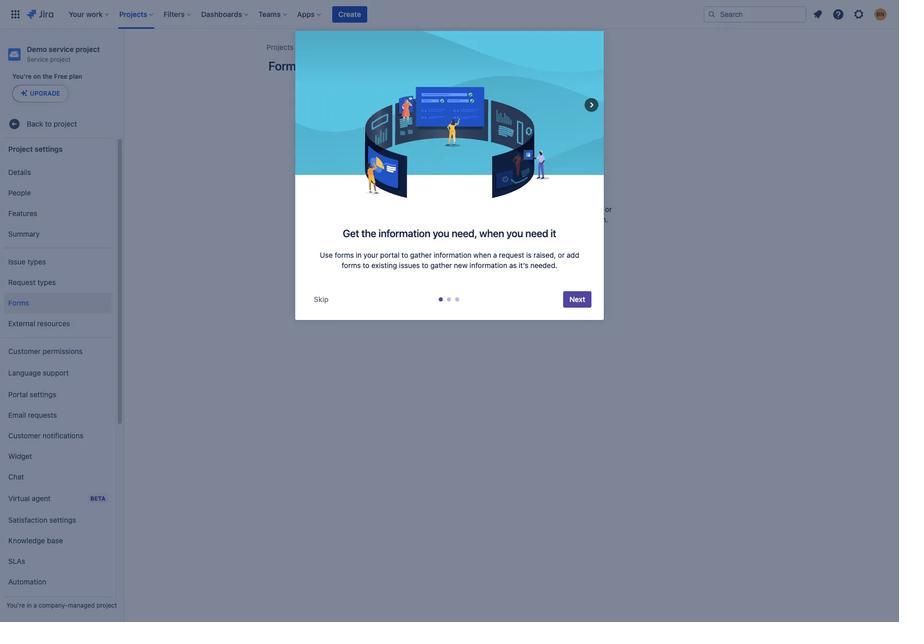 Task type: locate. For each thing, give the bounding box(es) containing it.
customer
[[8, 347, 41, 355], [8, 431, 41, 440]]

in down get
[[356, 251, 362, 259]]

attach
[[414, 215, 435, 224]]

2 group from the top
[[4, 248, 112, 337]]

a inside add forms for customers to fill out when raising a request, or attach forms to existing issues to gather more information. learn more about forms.
[[570, 205, 574, 214]]

1 vertical spatial your
[[364, 251, 378, 259]]

beta
[[90, 495, 105, 502]]

get the information you need, when you need it
[[343, 227, 557, 239]]

customer permissions
[[8, 347, 83, 355]]

demo inside demo service project service project
[[27, 45, 47, 54]]

1 vertical spatial forms
[[8, 298, 29, 307]]

agent
[[32, 494, 51, 503]]

1 vertical spatial customer
[[8, 431, 41, 440]]

request
[[499, 251, 525, 259]]

0 vertical spatial when
[[526, 205, 544, 214]]

1 horizontal spatial demo
[[306, 43, 326, 51]]

types right issue
[[28, 257, 46, 266]]

demo right the projects
[[306, 43, 326, 51]]

a right raising on the top right of the page
[[570, 205, 574, 214]]

0 horizontal spatial issues
[[399, 261, 420, 270]]

in
[[356, 251, 362, 259], [27, 602, 32, 609]]

group
[[4, 159, 112, 248], [4, 248, 112, 337], [4, 337, 112, 616]]

group containing issue types
[[4, 248, 112, 337]]

customers
[[458, 205, 493, 214]]

1 vertical spatial the
[[362, 227, 376, 239]]

automation
[[8, 577, 46, 586]]

3 group from the top
[[4, 337, 112, 616]]

types down issue types link
[[37, 278, 56, 286]]

project
[[353, 43, 377, 51], [76, 45, 100, 54], [50, 56, 71, 63], [54, 119, 77, 128], [97, 602, 117, 609]]

forms down projects link
[[269, 59, 302, 73]]

information
[[379, 227, 431, 239], [434, 251, 472, 259], [470, 261, 508, 270]]

when
[[526, 205, 544, 214], [480, 227, 504, 239], [474, 251, 491, 259]]

1 horizontal spatial or
[[605, 205, 612, 214]]

about
[[510, 225, 530, 234]]

project up free
[[50, 56, 71, 63]]

1 vertical spatial when
[[480, 227, 504, 239]]

details link
[[4, 162, 112, 183]]

1 horizontal spatial a
[[493, 251, 497, 259]]

issues down portal
[[399, 261, 420, 270]]

1 horizontal spatial project settings
[[389, 43, 441, 51]]

settings up knowledge base link
[[49, 515, 76, 524]]

issue types
[[8, 257, 46, 266]]

0 horizontal spatial project
[[8, 144, 33, 153]]

you're down automation
[[6, 602, 25, 609]]

or inside add forms for customers to fill out when raising a request, or attach forms to existing issues to gather more information. learn more about forms.
[[605, 205, 612, 214]]

the right on
[[43, 73, 52, 80]]

your left portal
[[364, 251, 378, 259]]

the
[[43, 73, 52, 80], [362, 227, 376, 239]]

1 horizontal spatial you
[[507, 227, 523, 239]]

you up "request"
[[507, 227, 523, 239]]

more down raising on the top right of the page
[[550, 215, 567, 224]]

project for back to project
[[54, 119, 77, 128]]

notifications
[[43, 431, 83, 440]]

forms.
[[531, 225, 553, 234]]

0 horizontal spatial forms
[[8, 298, 29, 307]]

a left "request"
[[493, 251, 497, 259]]

automation link
[[4, 572, 112, 592]]

1 you from the left
[[433, 227, 450, 239]]

1 horizontal spatial in
[[356, 251, 362, 259]]

project settings down 'back' in the top of the page
[[8, 144, 63, 153]]

project right 'back' in the top of the page
[[54, 119, 77, 128]]

2 customer from the top
[[8, 431, 41, 440]]

project right managed on the bottom
[[97, 602, 117, 609]]

0 vertical spatial the
[[43, 73, 52, 80]]

1 group from the top
[[4, 159, 112, 248]]

0 vertical spatial or
[[605, 205, 612, 214]]

gather
[[526, 215, 548, 224], [410, 251, 432, 259], [431, 261, 452, 270]]

a
[[570, 205, 574, 214], [493, 251, 497, 259], [33, 602, 37, 609]]

1 vertical spatial existing
[[372, 261, 397, 270]]

0 horizontal spatial the
[[43, 73, 52, 80]]

more right learn on the right of the page
[[491, 225, 508, 234]]

2 horizontal spatial a
[[570, 205, 574, 214]]

1 horizontal spatial your
[[459, 187, 480, 199]]

portal
[[8, 390, 28, 399]]

1 vertical spatial or
[[558, 251, 565, 259]]

0 horizontal spatial you
[[433, 227, 450, 239]]

service inside demo service project service project
[[49, 45, 74, 54]]

add forms for customers to fill out when raising a request, or attach forms to existing issues to gather more information. learn more about forms.
[[411, 205, 612, 234]]

skip
[[314, 295, 329, 304]]

to inside back to project link
[[45, 119, 52, 128]]

slas link
[[4, 551, 112, 572]]

raising
[[546, 205, 568, 214]]

request
[[8, 278, 35, 286]]

forms up external
[[8, 298, 29, 307]]

information left the as
[[470, 261, 508, 270]]

2 vertical spatial a
[[33, 602, 37, 609]]

information down the attach
[[379, 227, 431, 239]]

a for request
[[493, 251, 497, 259]]

when down learn on the right of the page
[[474, 251, 491, 259]]

when inside add forms for customers to fill out when raising a request, or attach forms to existing issues to gather more information. learn more about forms.
[[526, 205, 544, 214]]

gather up 'forms.'
[[526, 215, 548, 224]]

need,
[[452, 227, 477, 239]]

project
[[389, 43, 413, 51], [8, 144, 33, 153]]

language support
[[8, 368, 69, 377]]

next
[[570, 295, 586, 304]]

or inside the use forms in your portal to gather information when a request is raised, or add forms to existing issues to gather new information as it's needed.
[[558, 251, 565, 259]]

needed.
[[531, 261, 558, 270]]

to
[[45, 119, 52, 128], [495, 205, 502, 214], [459, 215, 465, 224], [518, 215, 524, 224], [402, 251, 408, 259], [363, 261, 370, 270], [422, 261, 429, 270]]

jira image
[[27, 8, 53, 20], [27, 8, 53, 20]]

1 vertical spatial project settings
[[8, 144, 63, 153]]

as
[[509, 261, 517, 270]]

create button
[[332, 6, 367, 22]]

you're for you're in a company-managed project
[[6, 602, 25, 609]]

types
[[28, 257, 46, 266], [37, 278, 56, 286]]

0 horizontal spatial or
[[558, 251, 565, 259]]

when right need,
[[480, 227, 504, 239]]

chat link
[[4, 467, 112, 487]]

all
[[434, 187, 446, 199]]

2 you from the left
[[507, 227, 523, 239]]

0 horizontal spatial service
[[49, 45, 74, 54]]

existing down portal
[[372, 261, 397, 270]]

chat
[[8, 472, 24, 481]]

customer up language
[[8, 347, 41, 355]]

the right get
[[362, 227, 376, 239]]

details
[[8, 168, 31, 176]]

gather right portal
[[410, 251, 432, 259]]

information up new
[[434, 251, 472, 259]]

the inside dialog
[[362, 227, 376, 239]]

1 horizontal spatial service
[[328, 43, 352, 51]]

service down create button
[[328, 43, 352, 51]]

free
[[54, 73, 67, 80]]

or left add
[[558, 251, 565, 259]]

or
[[605, 205, 612, 214], [558, 251, 565, 259]]

or right request,
[[605, 205, 612, 214]]

satisfaction settings link
[[4, 510, 112, 531]]

requests
[[28, 411, 57, 419]]

0 vertical spatial customer
[[8, 347, 41, 355]]

0 vertical spatial your
[[459, 187, 480, 199]]

customer up widget
[[8, 431, 41, 440]]

summary
[[8, 229, 40, 238]]

0 vertical spatial forms
[[269, 59, 302, 73]]

widget
[[8, 452, 32, 460]]

project for demo service project
[[353, 43, 377, 51]]

forms
[[482, 187, 508, 199], [426, 205, 445, 214], [437, 215, 457, 224], [335, 251, 354, 259], [342, 261, 361, 270]]

1 customer from the top
[[8, 347, 41, 355]]

1 vertical spatial types
[[37, 278, 56, 286]]

up
[[554, 187, 566, 199]]

request types link
[[4, 272, 112, 293]]

0 vertical spatial a
[[570, 205, 574, 214]]

settings
[[415, 43, 441, 51], [35, 144, 63, 153], [30, 390, 56, 399], [49, 515, 76, 524]]

virtual agent
[[8, 494, 51, 503]]

upgrade button
[[13, 85, 68, 102]]

1 horizontal spatial more
[[550, 215, 567, 224]]

learn more about forms. button
[[470, 225, 553, 235]]

1 vertical spatial issues
[[399, 261, 420, 270]]

support
[[43, 368, 69, 377]]

a left company-
[[33, 602, 37, 609]]

people
[[8, 188, 31, 197]]

forms
[[269, 59, 302, 73], [8, 298, 29, 307]]

0 vertical spatial existing
[[467, 215, 493, 224]]

1 vertical spatial more
[[491, 225, 508, 234]]

0 horizontal spatial more
[[491, 225, 508, 234]]

existing up learn on the right of the page
[[467, 215, 493, 224]]

a inside the use forms in your portal to gather information when a request is raised, or add forms to existing issues to gather new information as it's needed.
[[493, 251, 497, 259]]

add
[[411, 205, 424, 214]]

language support link
[[4, 362, 112, 384]]

0 horizontal spatial existing
[[372, 261, 397, 270]]

is
[[526, 251, 532, 259]]

you're left on
[[12, 73, 32, 80]]

0 horizontal spatial demo
[[27, 45, 47, 54]]

1 horizontal spatial existing
[[467, 215, 493, 224]]

gather inside add forms for customers to fill out when raising a request, or attach forms to existing issues to gather more information. learn more about forms.
[[526, 215, 548, 224]]

settings up requests
[[30, 390, 56, 399]]

0 vertical spatial types
[[28, 257, 46, 266]]

summary link
[[4, 224, 112, 245]]

1 vertical spatial project
[[8, 144, 33, 153]]

2 vertical spatial when
[[474, 251, 491, 259]]

company-
[[39, 602, 68, 609]]

0 vertical spatial in
[[356, 251, 362, 259]]

when inside the use forms in your portal to gather information when a request is raised, or add forms to existing issues to gather new information as it's needed.
[[474, 251, 491, 259]]

0 vertical spatial project
[[389, 43, 413, 51]]

project down primary element
[[353, 43, 377, 51]]

0 horizontal spatial your
[[364, 251, 378, 259]]

issues inside the use forms in your portal to gather information when a request is raised, or add forms to existing issues to gather new information as it's needed.
[[399, 261, 420, 270]]

your right the of
[[459, 187, 480, 199]]

1 vertical spatial in
[[27, 602, 32, 609]]

existing inside the use forms in your portal to gather information when a request is raised, or add forms to existing issues to gather new information as it's needed.
[[372, 261, 397, 270]]

issues down fill
[[495, 215, 516, 224]]

raised,
[[534, 251, 556, 259]]

get
[[343, 227, 359, 239]]

0 vertical spatial gather
[[526, 215, 548, 224]]

0 vertical spatial you're
[[12, 73, 32, 80]]

in inside the use forms in your portal to gather information when a request is raised, or add forms to existing issues to gather new information as it's needed.
[[356, 251, 362, 259]]

1 vertical spatial gather
[[410, 251, 432, 259]]

gather left new
[[431, 261, 452, 270]]

you're on the free plan
[[12, 73, 82, 80]]

learn
[[470, 225, 489, 234]]

demo service project service project
[[27, 45, 100, 63]]

1 horizontal spatial issues
[[495, 215, 516, 224]]

portal
[[380, 251, 400, 259]]

when right out
[[526, 205, 544, 214]]

settings down create banner
[[415, 43, 441, 51]]

new
[[454, 261, 468, 270]]

project up 'plan' on the top left of the page
[[76, 45, 100, 54]]

your inside the use forms in your portal to gather information when a request is raised, or add forms to existing issues to gather new information as it's needed.
[[364, 251, 378, 259]]

settings down back to project
[[35, 144, 63, 153]]

will
[[511, 187, 525, 199]]

service up free
[[49, 45, 74, 54]]

language
[[8, 368, 41, 377]]

0 vertical spatial issues
[[495, 215, 516, 224]]

service
[[328, 43, 352, 51], [49, 45, 74, 54]]

types for request types
[[37, 278, 56, 286]]

you down the attach
[[433, 227, 450, 239]]

upgrade
[[30, 90, 60, 97]]

project settings down create banner
[[389, 43, 441, 51]]

service for demo service project service project
[[49, 45, 74, 54]]

in down automation
[[27, 602, 32, 609]]

1 horizontal spatial the
[[362, 227, 376, 239]]

1 vertical spatial you're
[[6, 602, 25, 609]]

1 vertical spatial a
[[493, 251, 497, 259]]

request types
[[8, 278, 56, 286]]

demo up service
[[27, 45, 47, 54]]

issue types link
[[4, 252, 112, 272]]



Task type: describe. For each thing, give the bounding box(es) containing it.
demo for demo service project service project
[[27, 45, 47, 54]]

on
[[33, 73, 41, 80]]

you're in a company-managed project
[[6, 602, 117, 609]]

0 vertical spatial more
[[550, 215, 567, 224]]

customer notifications
[[8, 431, 83, 440]]

0 horizontal spatial project settings
[[8, 144, 63, 153]]

satisfaction settings
[[8, 515, 76, 524]]

get the information you need, when you need it dialog
[[295, 31, 604, 320]]

0 horizontal spatial a
[[33, 602, 37, 609]]

knowledge
[[8, 536, 45, 545]]

demo service project
[[306, 43, 377, 51]]

email requests
[[8, 411, 57, 419]]

permissions
[[43, 347, 83, 355]]

project for demo service project service project
[[76, 45, 100, 54]]

1 vertical spatial information
[[434, 251, 472, 259]]

2 vertical spatial information
[[470, 261, 508, 270]]

Search field
[[704, 6, 807, 22]]

forms inside the "forms" link
[[8, 298, 29, 307]]

use
[[320, 251, 333, 259]]

slas
[[8, 557, 25, 565]]

forms up the attach
[[426, 205, 445, 214]]

issue
[[8, 257, 26, 266]]

create
[[339, 10, 361, 18]]

next button
[[564, 291, 592, 308]]

virtual
[[8, 494, 30, 503]]

0 vertical spatial information
[[379, 227, 431, 239]]

back to project link
[[4, 114, 119, 134]]

features link
[[4, 203, 112, 224]]

external
[[8, 319, 35, 328]]

forms down for
[[437, 215, 457, 224]]

email requests link
[[4, 405, 112, 426]]

use forms in your portal to gather information when a request is raised, or add forms to existing issues to gather new information as it's needed.
[[320, 251, 580, 270]]

create banner
[[0, 0, 900, 29]]

settings for project settings link
[[415, 43, 441, 51]]

satisfaction
[[8, 515, 47, 524]]

for
[[447, 205, 456, 214]]

base
[[47, 536, 63, 545]]

1 horizontal spatial forms
[[269, 59, 302, 73]]

external resources
[[8, 319, 70, 328]]

forms right use
[[335, 251, 354, 259]]

service for demo service project
[[328, 43, 352, 51]]

group containing details
[[4, 159, 112, 248]]

external resources link
[[4, 313, 112, 334]]

back
[[27, 119, 43, 128]]

issues inside add forms for customers to fill out when raising a request, or attach forms to existing issues to gather more information. learn more about forms.
[[495, 215, 516, 224]]

forms down get
[[342, 261, 361, 270]]

all of your forms will show up here
[[434, 187, 589, 199]]

add
[[567, 251, 580, 259]]

projects
[[267, 43, 294, 51]]

next image
[[584, 97, 600, 113]]

knowledge base link
[[4, 531, 112, 551]]

back to project
[[27, 119, 77, 128]]

1 horizontal spatial project
[[389, 43, 413, 51]]

skip button
[[308, 291, 335, 308]]

portal settings link
[[4, 384, 112, 405]]

customer for customer permissions
[[8, 347, 41, 355]]

customer permissions link
[[4, 341, 112, 362]]

types for issue types
[[28, 257, 46, 266]]

settings for satisfaction settings link
[[49, 515, 76, 524]]

of
[[448, 187, 457, 199]]

group containing customer permissions
[[4, 337, 112, 616]]

projects link
[[267, 41, 294, 54]]

a for request,
[[570, 205, 574, 214]]

people link
[[4, 183, 112, 203]]

it's
[[519, 261, 529, 270]]

email
[[8, 411, 26, 419]]

demo for demo service project
[[306, 43, 326, 51]]

0 vertical spatial project settings
[[389, 43, 441, 51]]

primary element
[[6, 0, 704, 29]]

managed
[[68, 602, 95, 609]]

resources
[[37, 319, 70, 328]]

features
[[8, 209, 37, 218]]

it
[[551, 227, 557, 239]]

you're for you're on the free plan
[[12, 73, 32, 80]]

service
[[27, 56, 48, 63]]

2 vertical spatial gather
[[431, 261, 452, 270]]

widget link
[[4, 446, 112, 467]]

customer notifications link
[[4, 426, 112, 446]]

project settings link
[[389, 41, 441, 54]]

forms link
[[4, 293, 112, 313]]

information.
[[569, 215, 609, 224]]

plan
[[69, 73, 82, 80]]

existing inside add forms for customers to fill out when raising a request, or attach forms to existing issues to gather more information. learn more about forms.
[[467, 215, 493, 224]]

forms up fill
[[482, 187, 508, 199]]

customer for customer notifications
[[8, 431, 41, 440]]

search image
[[708, 10, 716, 18]]

settings for portal settings link
[[30, 390, 56, 399]]

need
[[526, 227, 548, 239]]

0 horizontal spatial in
[[27, 602, 32, 609]]

knowledge base
[[8, 536, 63, 545]]

request,
[[576, 205, 603, 214]]

out
[[514, 205, 524, 214]]



Task type: vqa. For each thing, say whether or not it's contained in the screenshot.
the issues inside COMPLETED EPIC ISSUES WITH DUE DATES OUTSIDE OF THIS RANGE WON'T SHOW ON YOUR TIMELINE.
no



